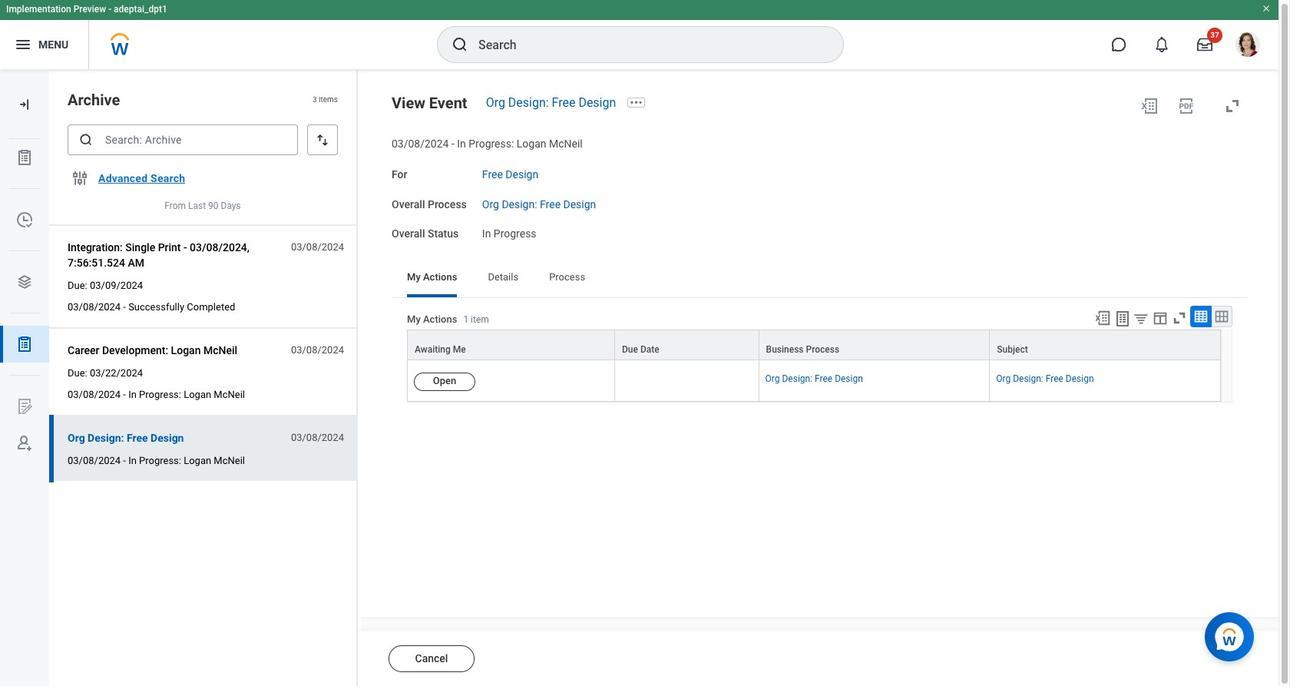 Task type: locate. For each thing, give the bounding box(es) containing it.
1 horizontal spatial process
[[549, 271, 585, 283]]

my down overall status
[[407, 271, 421, 283]]

actions inside tab list
[[423, 271, 457, 283]]

due
[[622, 344, 638, 355]]

design
[[579, 95, 616, 110], [506, 168, 539, 180], [563, 198, 596, 210], [835, 373, 863, 384], [1066, 373, 1094, 384], [151, 432, 184, 444]]

1 overall from the top
[[392, 198, 425, 210]]

free design
[[482, 168, 539, 180]]

- right print at top left
[[184, 241, 187, 254]]

career development: logan mcneil button
[[68, 341, 244, 360]]

select to filter grid data image
[[1133, 310, 1150, 326]]

view printable version (pdf) image
[[1178, 97, 1196, 115]]

design:
[[508, 95, 549, 110], [502, 198, 537, 210], [782, 373, 813, 384], [1013, 373, 1044, 384], [88, 432, 124, 444]]

overall for overall status
[[392, 228, 425, 240]]

03/09/2024
[[90, 280, 143, 291]]

process
[[428, 198, 467, 210], [549, 271, 585, 283], [806, 344, 840, 355]]

my inside tab list
[[407, 271, 421, 283]]

-
[[108, 4, 111, 15], [452, 138, 455, 150], [184, 241, 187, 254], [123, 301, 126, 313], [123, 389, 126, 400], [123, 455, 126, 466]]

profile logan mcneil image
[[1236, 32, 1261, 60]]

process inside popup button
[[806, 344, 840, 355]]

3
[[313, 95, 317, 104]]

org down subject
[[997, 373, 1011, 384]]

my up awaiting
[[407, 314, 421, 325]]

03/08/2024
[[392, 138, 449, 150], [291, 241, 344, 253], [68, 301, 121, 313], [291, 344, 344, 356], [68, 389, 121, 400], [291, 432, 344, 443], [68, 455, 121, 466]]

process right details
[[549, 271, 585, 283]]

advanced search button
[[92, 163, 191, 194]]

1 vertical spatial due:
[[68, 367, 87, 379]]

actions up 'my actions 1 item'
[[423, 271, 457, 283]]

1 vertical spatial overall
[[392, 228, 425, 240]]

design: down 'business process'
[[782, 373, 813, 384]]

overall left status
[[392, 228, 425, 240]]

1 vertical spatial 03/08/2024 - in progress: logan mcneil
[[68, 389, 245, 400]]

clipboard image left the career
[[15, 335, 34, 353]]

justify image
[[14, 35, 32, 54]]

Search Workday  search field
[[479, 28, 812, 61]]

mcneil
[[549, 138, 583, 150], [204, 344, 237, 357], [214, 389, 245, 400], [214, 455, 245, 466]]

row containing awaiting me
[[407, 330, 1221, 360]]

last
[[188, 201, 206, 211]]

user plus image
[[15, 434, 34, 452]]

business process button
[[759, 330, 990, 360]]

03/08/2024 - in progress: logan mcneil down org design: free design button
[[68, 455, 245, 466]]

successfully
[[128, 301, 184, 313]]

search image
[[78, 132, 94, 147]]

due: down the career
[[68, 367, 87, 379]]

due: down 7:56:51.524
[[68, 280, 87, 291]]

table image
[[1194, 309, 1209, 324]]

- down org design: free design button
[[123, 455, 126, 466]]

03/08/2024 - in progress: logan mcneil
[[392, 138, 583, 150], [68, 389, 245, 400], [68, 455, 245, 466]]

view
[[392, 94, 426, 112]]

me
[[453, 344, 466, 355]]

progress:
[[469, 138, 514, 150], [139, 389, 181, 400], [139, 455, 181, 466]]

open
[[433, 375, 457, 386]]

close environment banner image
[[1262, 4, 1271, 13]]

due: 03/22/2024
[[68, 367, 143, 379]]

- down "event" at the left of page
[[452, 138, 455, 150]]

status
[[428, 228, 459, 240]]

configure image
[[71, 169, 89, 187]]

design: up overall status element
[[502, 198, 537, 210]]

03/08/2024 - in progress: logan mcneil down career development: logan mcneil button
[[68, 389, 245, 400]]

in down "event" at the left of page
[[457, 138, 466, 150]]

logan down completed
[[171, 344, 201, 357]]

1 due: from the top
[[68, 280, 87, 291]]

design: down subject
[[1013, 373, 1044, 384]]

logan down career development: logan mcneil button
[[184, 389, 211, 400]]

design: down due: 03/22/2024
[[88, 432, 124, 444]]

logan
[[517, 138, 547, 150], [171, 344, 201, 357], [184, 389, 211, 400], [184, 455, 211, 466]]

03/22/2024
[[90, 367, 143, 379]]

03/08/2024 - in progress: logan mcneil up free design link
[[392, 138, 583, 150]]

2 my from the top
[[407, 314, 421, 325]]

my for my actions
[[407, 271, 421, 283]]

2 actions from the top
[[423, 314, 457, 325]]

37 button
[[1188, 28, 1223, 61]]

2 clipboard image from the top
[[15, 335, 34, 353]]

toolbar
[[1088, 306, 1233, 330]]

0 horizontal spatial process
[[428, 198, 467, 210]]

due date button
[[615, 330, 759, 360]]

progress: down org design: free design button
[[139, 455, 181, 466]]

archive
[[68, 91, 120, 109]]

advanced
[[98, 172, 148, 184]]

notifications large image
[[1155, 37, 1170, 52]]

1 vertical spatial actions
[[423, 314, 457, 325]]

item
[[471, 314, 489, 325]]

0 vertical spatial my
[[407, 271, 421, 283]]

org right user plus image
[[68, 432, 85, 444]]

menu banner
[[0, 0, 1279, 69]]

actions
[[423, 271, 457, 283], [423, 314, 457, 325]]

progress: up free design link
[[469, 138, 514, 150]]

cancel button
[[389, 645, 475, 672]]

free inside button
[[127, 432, 148, 444]]

2 due: from the top
[[68, 367, 87, 379]]

0 vertical spatial actions
[[423, 271, 457, 283]]

tab list
[[392, 260, 1248, 297]]

actions left 1
[[423, 314, 457, 325]]

org design: free design link
[[486, 95, 616, 110], [482, 195, 596, 210], [766, 373, 863, 384], [997, 373, 1094, 384]]

2 horizontal spatial process
[[806, 344, 840, 355]]

awaiting
[[415, 344, 451, 355]]

search
[[151, 172, 185, 184]]

0 vertical spatial due:
[[68, 280, 87, 291]]

overall down 'for'
[[392, 198, 425, 210]]

7:56:51.524
[[68, 257, 125, 269]]

free
[[552, 95, 576, 110], [482, 168, 503, 180], [540, 198, 561, 210], [815, 373, 833, 384], [1046, 373, 1064, 384], [127, 432, 148, 444]]

1 vertical spatial clipboard image
[[15, 335, 34, 353]]

overall status
[[392, 228, 459, 240]]

- down the 03/22/2024
[[123, 389, 126, 400]]

am
[[128, 257, 144, 269]]

1 my from the top
[[407, 271, 421, 283]]

list
[[0, 139, 49, 462]]

in left progress
[[482, 228, 491, 240]]

subject
[[997, 344, 1028, 355]]

search image
[[451, 35, 469, 54]]

- inside 'integration: single print - 03/08/2024, 7:56:51.524 am'
[[184, 241, 187, 254]]

business
[[766, 344, 804, 355]]

my
[[407, 271, 421, 283], [407, 314, 421, 325]]

03/08/2024 - successfully completed
[[68, 301, 235, 313]]

due: for career development: logan mcneil
[[68, 367, 87, 379]]

clipboard image
[[15, 148, 34, 167], [15, 335, 34, 353]]

progress: down career development: logan mcneil button
[[139, 389, 181, 400]]

1
[[464, 314, 469, 325]]

items
[[319, 95, 338, 104]]

design inside button
[[151, 432, 184, 444]]

- inside menu 'banner'
[[108, 4, 111, 15]]

in progress
[[482, 228, 537, 240]]

expand table image
[[1215, 309, 1230, 324]]

single
[[125, 241, 155, 254]]

from
[[165, 201, 186, 211]]

0 vertical spatial clipboard image
[[15, 148, 34, 167]]

awaiting me button
[[408, 330, 615, 360]]

overall
[[392, 198, 425, 210], [392, 228, 425, 240]]

free design link
[[482, 165, 539, 180]]

menu button
[[0, 20, 89, 69]]

logan inside button
[[171, 344, 201, 357]]

clipboard image down the transformation import image
[[15, 148, 34, 167]]

awaiting me
[[415, 344, 466, 355]]

- down 03/09/2024
[[123, 301, 126, 313]]

process up open row
[[806, 344, 840, 355]]

due:
[[68, 280, 87, 291], [68, 367, 87, 379]]

row
[[407, 330, 1221, 360]]

- right preview
[[108, 4, 111, 15]]

days
[[221, 201, 241, 211]]

0 vertical spatial overall
[[392, 198, 425, 210]]

in down the 03/22/2024
[[128, 389, 137, 400]]

2 overall from the top
[[392, 228, 425, 240]]

1 actions from the top
[[423, 271, 457, 283]]

view event
[[392, 94, 468, 112]]

org
[[486, 95, 505, 110], [482, 198, 499, 210], [766, 373, 780, 384], [997, 373, 1011, 384], [68, 432, 85, 444]]

1 vertical spatial my
[[407, 314, 421, 325]]

in
[[457, 138, 466, 150], [482, 228, 491, 240], [128, 389, 137, 400], [128, 455, 137, 466]]

cell
[[615, 360, 759, 402]]

my for my actions 1 item
[[407, 314, 421, 325]]

org up overall status element
[[482, 198, 499, 210]]

1 vertical spatial process
[[549, 271, 585, 283]]

workday assistant region
[[1205, 606, 1261, 661]]

2 vertical spatial process
[[806, 344, 840, 355]]

org design: free design
[[486, 95, 616, 110], [482, 198, 596, 210], [766, 373, 863, 384], [997, 373, 1094, 384], [68, 432, 184, 444]]

0 vertical spatial process
[[428, 198, 467, 210]]

process up status
[[428, 198, 467, 210]]



Task type: vqa. For each thing, say whether or not it's contained in the screenshot.
1st chevron right small icon from the bottom of the page
no



Task type: describe. For each thing, give the bounding box(es) containing it.
development:
[[102, 344, 168, 357]]

click to view/edit grid preferences image
[[1152, 310, 1169, 326]]

details
[[488, 271, 519, 283]]

preview
[[73, 4, 106, 15]]

export to excel image
[[1141, 97, 1159, 115]]

actions for my actions 1 item
[[423, 314, 457, 325]]

implementation
[[6, 4, 71, 15]]

integration: single print - 03/08/2024, 7:56:51.524 am button
[[68, 238, 283, 272]]

integration:
[[68, 241, 123, 254]]

cancel
[[415, 652, 448, 665]]

in down org design: free design button
[[128, 455, 137, 466]]

my actions
[[407, 271, 457, 283]]

my actions 1 item
[[407, 314, 489, 325]]

org inside button
[[68, 432, 85, 444]]

menu
[[38, 38, 69, 50]]

overall process
[[392, 198, 467, 210]]

open button
[[414, 373, 476, 391]]

1 vertical spatial progress:
[[139, 389, 181, 400]]

org right "event" at the left of page
[[486, 95, 505, 110]]

inbox large image
[[1198, 37, 1213, 52]]

advanced search
[[98, 172, 185, 184]]

Search: Archive text field
[[68, 124, 298, 155]]

3 items
[[313, 95, 338, 104]]

business process
[[766, 344, 840, 355]]

due: for integration: single print - 03/08/2024, 7:56:51.524 am
[[68, 280, 87, 291]]

progress
[[494, 228, 537, 240]]

design: up free design link
[[508, 95, 549, 110]]

implementation preview -   adeptai_dpt1
[[6, 4, 167, 15]]

03/08/2024,
[[190, 241, 250, 254]]

adeptai_dpt1
[[114, 4, 167, 15]]

item list element
[[49, 71, 358, 686]]

export to worksheets image
[[1114, 310, 1132, 328]]

overall for overall process
[[392, 198, 425, 210]]

process for business process
[[806, 344, 840, 355]]

fullscreen image
[[1224, 97, 1242, 115]]

0 vertical spatial 03/08/2024 - in progress: logan mcneil
[[392, 138, 583, 150]]

open row
[[407, 360, 1221, 402]]

actions for my actions
[[423, 271, 457, 283]]

1 clipboard image from the top
[[15, 148, 34, 167]]

integration: single print - 03/08/2024, 7:56:51.524 am
[[68, 241, 250, 269]]

sort image
[[315, 132, 330, 147]]

logan down org design: free design button
[[184, 455, 211, 466]]

for
[[392, 168, 408, 180]]

career development: logan mcneil
[[68, 344, 237, 357]]

90
[[208, 201, 219, 211]]

overall status element
[[482, 218, 537, 241]]

org design: free design inside button
[[68, 432, 184, 444]]

career
[[68, 344, 99, 357]]

fullscreen image
[[1172, 310, 1188, 326]]

37
[[1211, 31, 1220, 39]]

subject button
[[990, 330, 1221, 360]]

org design: free design button
[[68, 429, 190, 447]]

tab list containing my actions
[[392, 260, 1248, 297]]

rename image
[[15, 397, 34, 416]]

design: inside button
[[88, 432, 124, 444]]

from last 90 days
[[165, 201, 241, 211]]

print
[[158, 241, 181, 254]]

event
[[429, 94, 468, 112]]

mcneil inside button
[[204, 344, 237, 357]]

process for overall process
[[428, 198, 467, 210]]

perspective image
[[15, 273, 34, 291]]

in inside overall status element
[[482, 228, 491, 240]]

clock check image
[[15, 210, 34, 229]]

date
[[641, 344, 660, 355]]

completed
[[187, 301, 235, 313]]

2 vertical spatial progress:
[[139, 455, 181, 466]]

due: 03/09/2024
[[68, 280, 143, 291]]

export to excel image
[[1095, 310, 1112, 326]]

due date
[[622, 344, 660, 355]]

0 vertical spatial progress:
[[469, 138, 514, 150]]

org down business
[[766, 373, 780, 384]]

logan up free design link
[[517, 138, 547, 150]]

transformation import image
[[17, 97, 32, 112]]

2 vertical spatial 03/08/2024 - in progress: logan mcneil
[[68, 455, 245, 466]]



